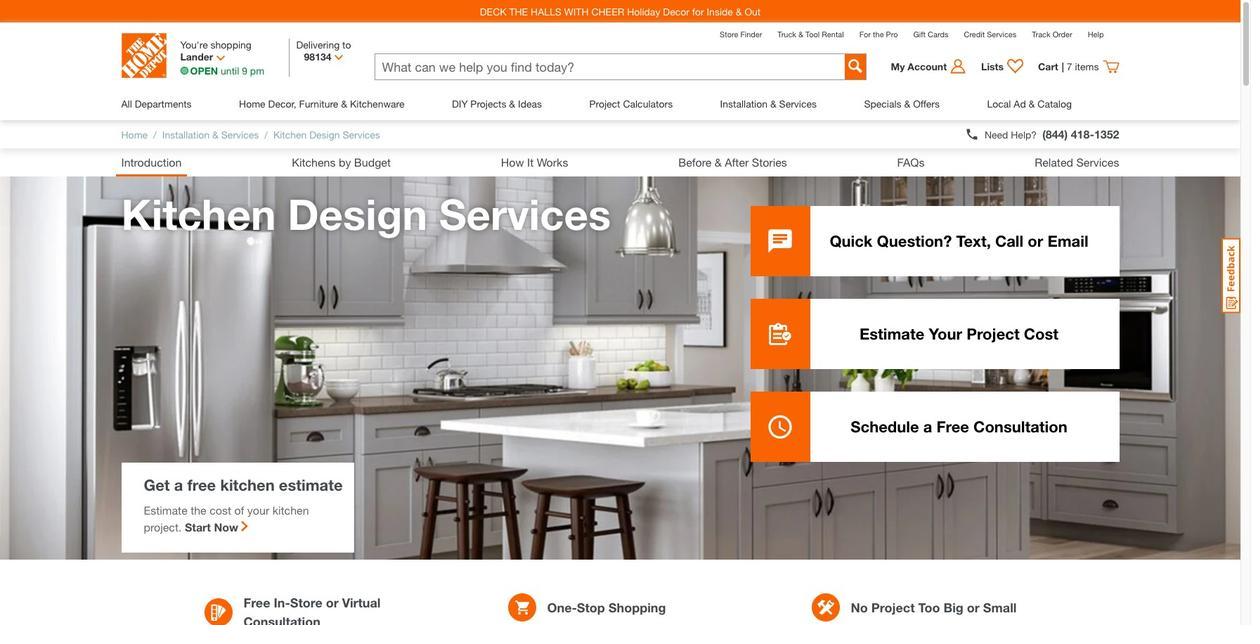 Task type: describe. For each thing, give the bounding box(es) containing it.
submit search image
[[848, 59, 863, 73]]

0 horizontal spatial installation & services link
[[162, 128, 259, 140]]

diy projects & ideas link
[[452, 87, 542, 120]]

1 vertical spatial design
[[288, 189, 428, 239]]

credit services link
[[964, 30, 1017, 39]]

& down open
[[212, 128, 219, 140]]

estimate the cost of your kitchen project.
[[144, 504, 309, 534]]

deck
[[480, 5, 507, 17]]

projects
[[471, 98, 507, 110]]

1 / from the left
[[153, 128, 157, 140]]

1 horizontal spatial free
[[937, 418, 970, 436]]

now
[[214, 520, 238, 534]]

cheer
[[592, 5, 625, 17]]

services up budget
[[343, 128, 380, 140]]

help
[[1088, 30, 1104, 39]]

1 vertical spatial project
[[967, 325, 1020, 343]]

deck the halls with cheer holiday decor for inside & out link
[[480, 5, 761, 17]]

email
[[1048, 232, 1089, 250]]

in-
[[274, 595, 290, 610]]

shopping
[[609, 600, 666, 615]]

0 vertical spatial kitchen
[[273, 128, 307, 140]]

how
[[501, 155, 524, 169]]

& left the out
[[736, 5, 742, 17]]

no
[[851, 600, 868, 615]]

decor
[[663, 5, 690, 17]]

departments
[[135, 98, 192, 110]]

kitchen inside estimate the cost of your kitchen project.
[[273, 504, 309, 517]]

before
[[679, 155, 712, 169]]

free inside free in-store or virtual consultation
[[244, 595, 270, 610]]

truck
[[778, 30, 797, 39]]

all
[[121, 98, 132, 110]]

0 horizontal spatial project
[[590, 98, 621, 110]]

home / installation & services / kitchen design services
[[121, 128, 380, 140]]

cart
[[1039, 60, 1059, 72]]

the for for
[[873, 30, 884, 39]]

small
[[984, 600, 1017, 615]]

items
[[1076, 60, 1100, 72]]

account
[[908, 60, 947, 72]]

& right "furniture"
[[341, 98, 347, 110]]

how it works
[[501, 155, 569, 169]]

help?
[[1011, 128, 1037, 140]]

0 vertical spatial installation & services link
[[721, 87, 817, 120]]

it
[[527, 155, 534, 169]]

too
[[919, 600, 941, 615]]

& right ad
[[1029, 98, 1035, 110]]

a for free
[[174, 476, 183, 494]]

need help? (844) 418-1352
[[985, 127, 1120, 141]]

quick question? text, call or email
[[830, 232, 1089, 250]]

get
[[144, 476, 170, 494]]

all departments link
[[121, 87, 192, 120]]

gift
[[914, 30, 926, 39]]

services down 9
[[221, 128, 259, 140]]

deck the halls with cheer holiday decor for inside & out
[[480, 5, 761, 17]]

installation & services
[[721, 98, 817, 110]]

0 vertical spatial consultation
[[974, 418, 1068, 436]]

for
[[693, 5, 704, 17]]

store finder link
[[720, 30, 763, 39]]

start
[[185, 520, 211, 534]]

related services
[[1035, 155, 1120, 169]]

specials & offers
[[865, 98, 940, 110]]

& left tool
[[799, 30, 804, 39]]

start now link
[[185, 519, 248, 536]]

(844)
[[1043, 127, 1068, 141]]

kitchen design services
[[121, 189, 611, 239]]

kitchens
[[292, 155, 336, 169]]

by
[[339, 155, 351, 169]]

one-stop shopping
[[547, 600, 666, 615]]

or inside free in-store or virtual consultation
[[326, 595, 339, 610]]

local ad & catalog link
[[988, 87, 1072, 120]]

my account
[[891, 60, 947, 72]]

all departments
[[121, 98, 192, 110]]

cards
[[928, 30, 949, 39]]

project calculators link
[[590, 87, 673, 120]]

schedule a free consultation
[[851, 418, 1068, 436]]

gift cards
[[914, 30, 949, 39]]

no project too big or small
[[851, 600, 1017, 615]]

& left ideas
[[509, 98, 516, 110]]

1352
[[1095, 127, 1120, 141]]

you're shopping
[[180, 39, 252, 51]]

kitchen design services link
[[273, 128, 380, 140]]

furniture
[[299, 98, 339, 110]]

0 vertical spatial installation
[[721, 98, 768, 110]]

7
[[1067, 60, 1073, 72]]

consultation inside free in-store or virtual consultation
[[244, 614, 321, 625]]

holiday
[[627, 5, 661, 17]]

of
[[234, 504, 244, 517]]

lists link
[[975, 58, 1032, 75]]

halls
[[531, 5, 562, 17]]

truck & tool rental link
[[778, 30, 844, 39]]

specials & offers link
[[865, 87, 940, 120]]

& left the after in the right of the page
[[715, 155, 722, 169]]

lists
[[982, 60, 1004, 72]]

ideas
[[518, 98, 542, 110]]

for the pro
[[860, 30, 898, 39]]

gift cards link
[[914, 30, 949, 39]]

text,
[[957, 232, 991, 250]]

the
[[509, 5, 528, 17]]

services right credit
[[988, 30, 1017, 39]]

rental
[[822, 30, 844, 39]]

the home depot image
[[121, 33, 166, 78]]

project.
[[144, 520, 182, 534]]



Task type: vqa. For each thing, say whether or not it's contained in the screenshot.
Can I stay in my home while it's being painted?
no



Task type: locate. For each thing, give the bounding box(es) containing it.
1 vertical spatial free
[[244, 595, 270, 610]]

credit
[[964, 30, 985, 39]]

calculators
[[623, 98, 673, 110]]

kitchen up of
[[220, 476, 275, 494]]

kitchens by budget
[[292, 155, 391, 169]]

lander
[[180, 51, 213, 63]]

specials
[[865, 98, 902, 110]]

the for estimate
[[191, 504, 207, 517]]

0 horizontal spatial estimate
[[144, 504, 188, 517]]

big
[[944, 600, 964, 615]]

kitchen down estimate at the bottom of page
[[273, 504, 309, 517]]

or right big
[[968, 600, 980, 615]]

1 vertical spatial home
[[121, 128, 148, 140]]

services
[[988, 30, 1017, 39], [780, 98, 817, 110], [221, 128, 259, 140], [343, 128, 380, 140], [1077, 155, 1120, 169], [439, 189, 611, 239]]

&
[[736, 5, 742, 17], [799, 30, 804, 39], [341, 98, 347, 110], [509, 98, 516, 110], [771, 98, 777, 110], [905, 98, 911, 110], [1029, 98, 1035, 110], [212, 128, 219, 140], [715, 155, 722, 169]]

installation down departments
[[162, 128, 210, 140]]

with
[[565, 5, 589, 17]]

need
[[985, 128, 1009, 140]]

open
[[190, 65, 218, 77]]

or left virtual
[[326, 595, 339, 610]]

1 horizontal spatial consultation
[[974, 418, 1068, 436]]

estimate for estimate your project cost
[[860, 325, 925, 343]]

0 horizontal spatial store
[[290, 595, 323, 610]]

pm
[[250, 65, 264, 77]]

kitchen
[[220, 476, 275, 494], [273, 504, 309, 517]]

home inside home decor, furniture & kitchenware link
[[239, 98, 266, 110]]

/ right home link
[[153, 128, 157, 140]]

home link
[[121, 128, 148, 140]]

project right your
[[967, 325, 1020, 343]]

track order link
[[1032, 30, 1073, 39]]

a right schedule
[[924, 418, 933, 436]]

free
[[187, 476, 216, 494]]

home
[[239, 98, 266, 110], [121, 128, 148, 140]]

works
[[537, 155, 569, 169]]

& left the offers
[[905, 98, 911, 110]]

1 horizontal spatial installation & services link
[[721, 87, 817, 120]]

1 horizontal spatial estimate
[[860, 325, 925, 343]]

0 vertical spatial a
[[924, 418, 933, 436]]

services down it
[[439, 189, 611, 239]]

your
[[929, 325, 963, 343]]

project right no
[[872, 600, 915, 615]]

call
[[996, 232, 1024, 250]]

order
[[1053, 30, 1073, 39]]

catalog
[[1038, 98, 1072, 110]]

the inside estimate the cost of your kitchen project.
[[191, 504, 207, 517]]

& up stories
[[771, 98, 777, 110]]

or for quick question? text, call or email
[[1028, 232, 1044, 250]]

question?
[[877, 232, 952, 250]]

home for home decor, furniture & kitchenware
[[239, 98, 266, 110]]

inside
[[707, 5, 733, 17]]

a for free
[[924, 418, 933, 436]]

diy projects & ideas
[[452, 98, 542, 110]]

credit services
[[964, 30, 1017, 39]]

services down 1352 on the right
[[1077, 155, 1120, 169]]

the up start on the left bottom
[[191, 504, 207, 517]]

tool
[[806, 30, 820, 39]]

7 items
[[1067, 60, 1100, 72]]

kitchen down introduction
[[121, 189, 276, 239]]

1 vertical spatial estimate
[[144, 504, 188, 517]]

the home depot logo link
[[121, 33, 166, 80]]

0 vertical spatial free
[[937, 418, 970, 436]]

feedback link image
[[1222, 238, 1241, 314]]

stories
[[752, 155, 788, 169]]

/ left kitchen design services link
[[265, 128, 268, 140]]

home down all
[[121, 128, 148, 140]]

/
[[153, 128, 157, 140], [265, 128, 268, 140]]

store left finder at right top
[[720, 30, 739, 39]]

store left virtual
[[290, 595, 323, 610]]

2 / from the left
[[265, 128, 268, 140]]

1 horizontal spatial project
[[872, 600, 915, 615]]

kitchen
[[273, 128, 307, 140], [121, 189, 276, 239]]

decor,
[[268, 98, 297, 110]]

free left in-
[[244, 595, 270, 610]]

services up stories
[[780, 98, 817, 110]]

related
[[1035, 155, 1074, 169]]

estimate inside estimate the cost of your kitchen project.
[[144, 504, 188, 517]]

schedule
[[851, 418, 920, 436]]

until
[[221, 65, 239, 77]]

delivering to
[[296, 39, 351, 51]]

installation
[[721, 98, 768, 110], [162, 128, 210, 140]]

project left calculators
[[590, 98, 621, 110]]

1 horizontal spatial /
[[265, 128, 268, 140]]

0 vertical spatial kitchen
[[220, 476, 275, 494]]

or right call
[[1028, 232, 1044, 250]]

0 vertical spatial store
[[720, 30, 739, 39]]

1 vertical spatial a
[[174, 476, 183, 494]]

kitchen down "decor,"
[[273, 128, 307, 140]]

home decor, furniture & kitchenware
[[239, 98, 405, 110]]

a right get
[[174, 476, 183, 494]]

1 vertical spatial the
[[191, 504, 207, 517]]

store finder
[[720, 30, 763, 39]]

installation & services link up stories
[[721, 87, 817, 120]]

1 horizontal spatial home
[[239, 98, 266, 110]]

1 vertical spatial kitchen
[[121, 189, 276, 239]]

design down the 'by'
[[288, 189, 428, 239]]

0 horizontal spatial or
[[326, 595, 339, 610]]

98134
[[304, 51, 332, 63]]

0 horizontal spatial a
[[174, 476, 183, 494]]

1 horizontal spatial a
[[924, 418, 933, 436]]

introduction
[[121, 155, 182, 169]]

consultation
[[974, 418, 1068, 436], [244, 614, 321, 625]]

before & after stories
[[679, 155, 788, 169]]

home decor, furniture & kitchenware link
[[239, 87, 405, 120]]

1 vertical spatial installation
[[162, 128, 210, 140]]

free right schedule
[[937, 418, 970, 436]]

my account link
[[891, 58, 975, 75]]

0 vertical spatial the
[[873, 30, 884, 39]]

2 horizontal spatial or
[[1028, 232, 1044, 250]]

estimate
[[860, 325, 925, 343], [144, 504, 188, 517]]

0 vertical spatial estimate
[[860, 325, 925, 343]]

get a free kitchen estimate
[[144, 476, 343, 494]]

design up kitchens
[[310, 128, 340, 140]]

0 horizontal spatial consultation
[[244, 614, 321, 625]]

0 horizontal spatial home
[[121, 128, 148, 140]]

cost
[[1024, 325, 1059, 343]]

or for no project too big or small
[[968, 600, 980, 615]]

None text field
[[375, 54, 845, 79], [375, 54, 845, 79], [375, 54, 845, 79], [375, 54, 845, 79]]

estimate left your
[[860, 325, 925, 343]]

finder
[[741, 30, 763, 39]]

estimate up "project."
[[144, 504, 188, 517]]

delivering
[[296, 39, 340, 51]]

installation & services link down departments
[[162, 128, 259, 140]]

free in-store or virtual consultation
[[244, 595, 381, 625]]

project calculators
[[590, 98, 673, 110]]

1 horizontal spatial installation
[[721, 98, 768, 110]]

0 vertical spatial design
[[310, 128, 340, 140]]

1 vertical spatial installation & services link
[[162, 128, 259, 140]]

for the pro link
[[860, 30, 898, 39]]

1 horizontal spatial the
[[873, 30, 884, 39]]

1 vertical spatial kitchen
[[273, 504, 309, 517]]

0 horizontal spatial installation
[[162, 128, 210, 140]]

1 horizontal spatial or
[[968, 600, 980, 615]]

0 horizontal spatial free
[[244, 595, 270, 610]]

9
[[242, 65, 248, 77]]

0 vertical spatial home
[[239, 98, 266, 110]]

offers
[[914, 98, 940, 110]]

2 vertical spatial project
[[872, 600, 915, 615]]

home left "decor,"
[[239, 98, 266, 110]]

the right for
[[873, 30, 884, 39]]

open until 9 pm
[[190, 65, 264, 77]]

help link
[[1088, 30, 1104, 39]]

installation up the after in the right of the page
[[721, 98, 768, 110]]

estimate for estimate the cost of your kitchen project.
[[144, 504, 188, 517]]

1 horizontal spatial store
[[720, 30, 739, 39]]

start now
[[185, 520, 238, 534]]

out
[[745, 5, 761, 17]]

1 vertical spatial store
[[290, 595, 323, 610]]

store inside free in-store or virtual consultation
[[290, 595, 323, 610]]

home for home / installation & services / kitchen design services
[[121, 128, 148, 140]]

2 horizontal spatial project
[[967, 325, 1020, 343]]

one-
[[547, 600, 577, 615]]

to
[[343, 39, 351, 51]]

1 vertical spatial consultation
[[244, 614, 321, 625]]

local
[[988, 98, 1012, 110]]

0 horizontal spatial /
[[153, 128, 157, 140]]

0 vertical spatial project
[[590, 98, 621, 110]]

ad
[[1014, 98, 1027, 110]]

diy
[[452, 98, 468, 110]]

pro
[[886, 30, 898, 39]]

shopping
[[211, 39, 252, 51]]

kitchenware
[[350, 98, 405, 110]]

your
[[247, 504, 269, 517]]

0 horizontal spatial the
[[191, 504, 207, 517]]



